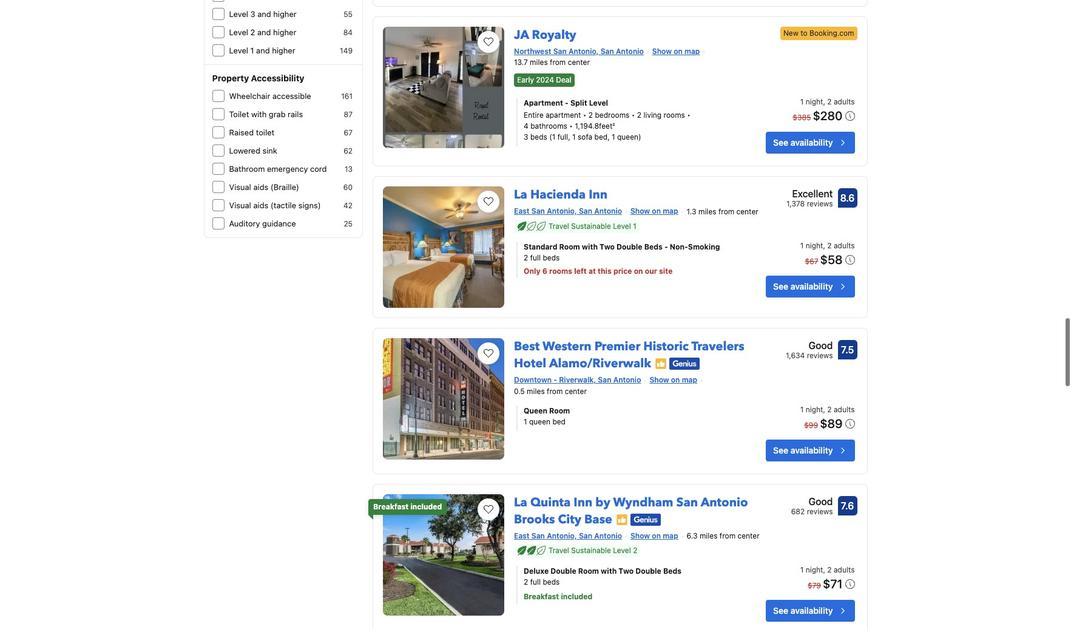 Task type: vqa. For each thing, say whether or not it's contained in the screenshot.
the bottommost BREAKFAST
yes



Task type: describe. For each thing, give the bounding box(es) containing it.
1 down level 2 and higher
[[250, 46, 254, 55]]

accessibility
[[251, 73, 305, 83]]

bathroom
[[229, 164, 265, 174]]

room for $89
[[550, 406, 570, 415]]

san down brooks
[[532, 531, 545, 540]]

double down travel sustainable level 2
[[636, 567, 662, 576]]

antonio for $71
[[595, 531, 622, 540]]

brooks
[[514, 511, 555, 527]]

lowered sink
[[229, 146, 277, 155]]

1.3 miles from center
[[687, 207, 759, 216]]

• down split
[[583, 110, 587, 119]]

2 up deluxe double room with two double beds link
[[633, 546, 638, 555]]

apartment - split level entire apartment • 2 bedrooms • 2 living rooms • 4 bathrooms • 1,194.8feet² 3 beds (1 full, 1 sofa bed, 1 queen)
[[524, 98, 691, 141]]

adults for $89
[[834, 405, 855, 414]]

- inside standard room with two double beds - non-smoking 2 full beds only 6 rooms left at this price on our site
[[665, 242, 668, 251]]

at
[[589, 266, 596, 275]]

67
[[344, 128, 353, 137]]

deal
[[556, 75, 572, 84]]

la hacienda inn
[[514, 186, 608, 203]]

san up travel sustainable level 2
[[579, 531, 593, 540]]

apartment
[[546, 110, 581, 119]]

raised
[[229, 128, 254, 137]]

, for $89
[[824, 405, 826, 414]]

entire
[[524, 110, 544, 119]]

see availability for $58
[[774, 281, 833, 291]]

1 up standard room with two double beds - non-smoking link
[[633, 221, 637, 230]]

level inside apartment - split level entire apartment • 2 bedrooms • 2 living rooms • 4 bathrooms • 1,194.8feet² 3 beds (1 full, 1 sofa bed, 1 queen)
[[589, 98, 608, 107]]

property group
[[373, 0, 868, 6]]

historic
[[644, 338, 689, 354]]

visual aids (braille)
[[229, 182, 299, 192]]

lowered
[[229, 146, 260, 155]]

san up travel sustainable level 1
[[579, 206, 593, 215]]

riverwalk,
[[559, 375, 596, 384]]

and for 2
[[257, 27, 271, 37]]

see availability for $89
[[774, 445, 833, 455]]

good for la quinta inn by wyndham san antonio brooks city base
[[809, 496, 833, 507]]

auditory guidance
[[229, 219, 296, 228]]

this property is part of our preferred partner program. it's committed to providing excellent service and good value. it'll pay us a higher commission if you make a booking. image for travelers
[[655, 358, 667, 370]]

two inside standard room with two double beds - non-smoking 2 full beds only 6 rooms left at this price on our site
[[600, 242, 615, 251]]

double right deluxe
[[551, 567, 577, 576]]

level up standard room with two double beds - non-smoking link
[[613, 221, 631, 230]]

to
[[801, 28, 808, 37]]

raised toilet
[[229, 128, 275, 137]]

1 night , 2 adults for $71
[[801, 565, 855, 575]]

see availability link for $71
[[766, 600, 855, 622]]

show for $89
[[650, 375, 669, 384]]

site
[[659, 266, 673, 275]]

see availability link for $58
[[766, 275, 855, 297]]

full,
[[558, 132, 571, 141]]

antonio, for royalty
[[569, 46, 599, 56]]

queen)
[[618, 132, 642, 141]]

see availability for $71
[[774, 606, 833, 616]]

night for $89
[[806, 405, 824, 414]]

excellent element
[[787, 186, 833, 201]]

best
[[514, 338, 540, 354]]

beds inside apartment - split level entire apartment • 2 bedrooms • 2 living rooms • 4 bathrooms • 1,194.8feet² 3 beds (1 full, 1 sofa bed, 1 queen)
[[531, 132, 548, 141]]

beds inside deluxe double room with two double beds 2 full beds breakfast included
[[543, 578, 560, 587]]

(1
[[550, 132, 556, 141]]

, for $58
[[824, 241, 826, 250]]

6.3
[[687, 531, 698, 541]]

1 down 682
[[801, 565, 804, 575]]

1 down 1,634 on the right bottom of the page
[[801, 405, 804, 414]]

0 horizontal spatial included
[[411, 502, 442, 511]]

east for $71
[[514, 531, 530, 540]]

visual for visual aids (tactile signs)
[[229, 200, 251, 210]]

13.7
[[514, 58, 528, 67]]

travel for $71
[[549, 546, 569, 555]]

best western premier historic travelers hotel alamo/riverwalk link
[[514, 333, 745, 371]]

only
[[524, 266, 541, 275]]

la for la quinta inn by wyndham san antonio brooks city base
[[514, 494, 528, 510]]

ja
[[514, 26, 529, 43]]

queen room 1 queen bed
[[524, 406, 570, 426]]

rooms inside apartment - split level entire apartment • 2 bedrooms • 2 living rooms • 4 bathrooms • 1,194.8feet² 3 beds (1 full, 1 sofa bed, 1 queen)
[[664, 110, 685, 119]]

2 inside deluxe double room with two double beds 2 full beds breakfast included
[[524, 578, 528, 587]]

1.3
[[687, 207, 697, 216]]

full inside standard room with two double beds - non-smoking 2 full beds only 6 rooms left at this price on our site
[[530, 253, 541, 262]]

quinta
[[531, 494, 571, 510]]

new to booking.com
[[784, 28, 855, 37]]

wheelchair
[[229, 91, 270, 101]]

see for $280
[[774, 137, 789, 147]]

night for $71
[[806, 565, 824, 575]]

rails
[[288, 109, 303, 119]]

55
[[344, 10, 353, 19]]

left
[[574, 266, 587, 275]]

early
[[517, 75, 534, 84]]

show for $58
[[631, 206, 650, 215]]

1 up $385 in the top of the page
[[801, 97, 804, 106]]

1,378
[[787, 199, 805, 208]]

toilet
[[229, 109, 249, 119]]

2 up 'level 1 and higher'
[[250, 27, 255, 37]]

see availability link for $280
[[766, 132, 855, 153]]

149
[[340, 46, 353, 55]]

good element for la quinta inn by wyndham san antonio brooks city base
[[792, 494, 833, 509]]

living
[[644, 110, 662, 119]]

$79
[[808, 581, 822, 590]]

hotel
[[514, 355, 547, 371]]

higher for level 1 and higher
[[272, 46, 295, 55]]

1 right full,
[[573, 132, 576, 141]]

adults for $58
[[834, 241, 855, 250]]

$280
[[813, 108, 843, 122]]

inn for hacienda
[[589, 186, 608, 203]]

center for $58
[[737, 207, 759, 216]]

bed
[[553, 417, 566, 426]]

northwest
[[514, 46, 552, 56]]

42
[[344, 201, 353, 210]]

room inside deluxe double room with two double beds 2 full beds breakfast included
[[579, 567, 599, 576]]

san down hacienda
[[532, 206, 545, 215]]

auditory
[[229, 219, 260, 228]]

best western premier historic travelers hotel alamo/riverwalk
[[514, 338, 745, 371]]

breakfast inside deluxe double room with two double beds 2 full beds breakfast included
[[524, 592, 559, 601]]

0 vertical spatial with
[[251, 109, 267, 119]]

adults for $71
[[834, 565, 855, 575]]

cord
[[310, 164, 327, 174]]

show on map for $71
[[631, 531, 679, 540]]

property accessibility
[[212, 73, 305, 83]]

0.5
[[514, 386, 525, 396]]

wheelchair accessible
[[229, 91, 311, 101]]

beds inside standard room with two double beds - non-smoking 2 full beds only 6 rooms left at this price on our site
[[645, 242, 663, 251]]

- for antonio
[[554, 375, 557, 384]]

bedrooms
[[595, 110, 630, 119]]

$71
[[823, 577, 843, 591]]

antonio down property group
[[616, 46, 644, 56]]

2 up $58
[[828, 241, 832, 250]]

map for $71
[[663, 531, 679, 540]]

map for $58
[[663, 206, 679, 215]]

center for $71
[[738, 531, 760, 541]]

1 night , 2 adults for $89
[[801, 405, 855, 414]]

• up full,
[[570, 121, 573, 130]]

level 1 and higher
[[229, 46, 295, 55]]

2 up $280
[[828, 97, 832, 106]]

show for $71
[[631, 531, 650, 540]]

from for $71
[[720, 531, 736, 541]]

$58
[[821, 252, 843, 266]]

with inside deluxe double room with two double beds 2 full beds breakfast included
[[601, 567, 617, 576]]

antonio for $58
[[595, 206, 622, 215]]

see for $71
[[774, 606, 789, 616]]

city
[[558, 511, 582, 527]]

2 up "1,194.8feet²"
[[589, 110, 593, 119]]

and for 1
[[256, 46, 270, 55]]

la hacienda inn link
[[514, 181, 608, 203]]

price
[[614, 266, 632, 275]]

breakfast included
[[373, 502, 442, 511]]

wyndham
[[614, 494, 674, 510]]

682
[[792, 507, 805, 516]]

availability for $58
[[791, 281, 833, 291]]

availability for $71
[[791, 606, 833, 616]]

sustainable for $71
[[572, 546, 611, 555]]

signs)
[[299, 200, 321, 210]]

premier
[[595, 338, 641, 354]]

scored 7.6 element
[[838, 496, 858, 515]]

show on map for $58
[[631, 206, 679, 215]]

level up 'level 1 and higher'
[[229, 27, 248, 37]]

two inside deluxe double room with two double beds 2 full beds breakfast included
[[619, 567, 634, 576]]

level up property at the top of the page
[[229, 46, 248, 55]]

level 3 and higher
[[229, 9, 297, 19]]

0.5 miles from center
[[514, 386, 587, 396]]

, for $71
[[824, 565, 826, 575]]

san down property group
[[601, 46, 614, 56]]

13
[[345, 165, 353, 174]]

0 horizontal spatial 3
[[250, 9, 255, 19]]

ja royalty link
[[514, 22, 577, 43]]

1 night , 2 adults for $280
[[801, 97, 855, 106]]

higher for level 3 and higher
[[273, 9, 297, 19]]

$89
[[820, 416, 843, 430]]

toilet with grab rails
[[229, 109, 303, 119]]

split
[[571, 98, 588, 107]]

san down alamo/riverwalk
[[598, 375, 612, 384]]

see availability link for $89
[[766, 439, 855, 461]]

sink
[[263, 146, 277, 155]]



Task type: locate. For each thing, give the bounding box(es) containing it.
- left non-
[[665, 242, 668, 251]]

2 aids from the top
[[253, 200, 269, 210]]

included
[[411, 502, 442, 511], [561, 592, 593, 601]]

higher up level 2 and higher
[[273, 9, 297, 19]]

good left '7.5'
[[809, 340, 833, 351]]

from up deal
[[550, 58, 566, 67]]

1 east san antonio, san antonio from the top
[[514, 206, 622, 215]]

inn left 'by'
[[574, 494, 593, 510]]

4 see from the top
[[774, 606, 789, 616]]

1 vertical spatial room
[[550, 406, 570, 415]]

1 vertical spatial reviews
[[807, 351, 833, 360]]

from for $89
[[547, 386, 563, 396]]

antonio up travel sustainable level 1
[[595, 206, 622, 215]]

1 vertical spatial breakfast
[[524, 592, 559, 601]]

0 vertical spatial east san antonio, san antonio
[[514, 206, 622, 215]]

1 vertical spatial beds
[[664, 567, 682, 576]]

1 travel from the top
[[549, 221, 569, 230]]

1 horizontal spatial with
[[582, 242, 598, 251]]

level 2 and higher
[[229, 27, 297, 37]]

0 vertical spatial higher
[[273, 9, 297, 19]]

1 see availability link from the top
[[766, 132, 855, 153]]

1 night , 2 adults up $280
[[801, 97, 855, 106]]

scored 7.5 element
[[838, 340, 858, 359]]

0 vertical spatial reviews
[[807, 199, 833, 208]]

1 full from the top
[[530, 253, 541, 262]]

- up 0.5 miles from center
[[554, 375, 557, 384]]

higher
[[273, 9, 297, 19], [273, 27, 297, 37], [272, 46, 295, 55]]

3 see availability from the top
[[774, 445, 833, 455]]

0 vertical spatial sustainable
[[572, 221, 611, 230]]

2 east san antonio, san antonio from the top
[[514, 531, 622, 540]]

0 vertical spatial beds
[[531, 132, 548, 141]]

see availability link down $79 at the right bottom of the page
[[766, 600, 855, 622]]

$99
[[805, 420, 819, 430]]

night for $280
[[806, 97, 824, 106]]

miles for $58
[[699, 207, 717, 216]]

0 vertical spatial aids
[[253, 182, 269, 192]]

east san antonio, san antonio for $58
[[514, 206, 622, 215]]

and down 'level 3 and higher'
[[257, 27, 271, 37]]

new
[[784, 28, 799, 37]]

bathroom emergency cord
[[229, 164, 327, 174]]

this property is part of our preferred partner program. it's committed to providing excellent service and good value. it'll pay us a higher commission if you make a booking. image for wyndham
[[616, 514, 628, 526]]

2 sustainable from the top
[[572, 546, 611, 555]]

la up brooks
[[514, 494, 528, 510]]

1 night , 2 adults up $58
[[801, 241, 855, 250]]

0 vertical spatial good element
[[786, 338, 833, 353]]

1 1 night , 2 adults from the top
[[801, 97, 855, 106]]

see availability link down "$67"
[[766, 275, 855, 297]]

4 see availability link from the top
[[766, 600, 855, 622]]

availability down $99
[[791, 445, 833, 455]]

- inside apartment - split level entire apartment • 2 bedrooms • 2 living rooms • 4 bathrooms • 1,194.8feet² 3 beds (1 full, 1 sofa bed, 1 queen)
[[565, 98, 569, 107]]

travelers
[[692, 338, 745, 354]]

3 inside apartment - split level entire apartment • 2 bedrooms • 2 living rooms • 4 bathrooms • 1,194.8feet² 3 beds (1 full, 1 sofa bed, 1 queen)
[[524, 132, 529, 141]]

east for $58
[[514, 206, 530, 215]]

4
[[524, 121, 529, 130]]

1 horizontal spatial -
[[565, 98, 569, 107]]

2 night from the top
[[806, 241, 824, 250]]

san
[[554, 46, 567, 56], [601, 46, 614, 56], [532, 206, 545, 215], [579, 206, 593, 215], [598, 375, 612, 384], [677, 494, 698, 510], [532, 531, 545, 540], [579, 531, 593, 540]]

3 see availability link from the top
[[766, 439, 855, 461]]

hacienda
[[531, 186, 586, 203]]

1 see availability from the top
[[774, 137, 833, 147]]

1 adults from the top
[[834, 97, 855, 106]]

travel
[[549, 221, 569, 230], [549, 546, 569, 555]]

1 down 1,378 on the right top
[[801, 241, 804, 250]]

rooms
[[664, 110, 685, 119], [550, 266, 573, 275]]

center down northwest san antonio, san antonio
[[568, 58, 590, 67]]

1 vertical spatial included
[[561, 592, 593, 601]]

(braille)
[[271, 182, 299, 192]]

on for $89
[[671, 375, 680, 384]]

higher for level 2 and higher
[[273, 27, 297, 37]]

la for la hacienda inn
[[514, 186, 528, 203]]

east san antonio, san antonio
[[514, 206, 622, 215], [514, 531, 622, 540]]

double
[[617, 242, 643, 251], [551, 567, 577, 576], [636, 567, 662, 576]]

level up deluxe double room with two double beds link
[[613, 546, 631, 555]]

rooms right living
[[664, 110, 685, 119]]

travel up deluxe
[[549, 546, 569, 555]]

grab
[[269, 109, 286, 119]]

by
[[596, 494, 611, 510]]

double inside standard room with two double beds - non-smoking 2 full beds only 6 rooms left at this price on our site
[[617, 242, 643, 251]]

aids
[[253, 182, 269, 192], [253, 200, 269, 210]]

1 horizontal spatial rooms
[[664, 110, 685, 119]]

3
[[250, 9, 255, 19], [524, 132, 529, 141]]

1 vertical spatial inn
[[574, 494, 593, 510]]

good inside good 1,634 reviews
[[809, 340, 833, 351]]

higher down level 2 and higher
[[272, 46, 295, 55]]

northwest san antonio, san antonio
[[514, 46, 644, 56]]

3 1 night , 2 adults from the top
[[801, 405, 855, 414]]

, up $89
[[824, 405, 826, 414]]

good element
[[786, 338, 833, 353], [792, 494, 833, 509]]

, up $58
[[824, 241, 826, 250]]

0 vertical spatial -
[[565, 98, 569, 107]]

2 vertical spatial and
[[256, 46, 270, 55]]

2
[[250, 27, 255, 37], [828, 97, 832, 106], [589, 110, 593, 119], [637, 110, 642, 119], [828, 241, 832, 250], [524, 253, 528, 262], [828, 405, 832, 414], [633, 546, 638, 555], [828, 565, 832, 575], [524, 578, 528, 587]]

base
[[585, 511, 613, 527]]

0 horizontal spatial with
[[251, 109, 267, 119]]

1 right bed,
[[612, 132, 615, 141]]

higher down 'level 3 and higher'
[[273, 27, 297, 37]]

see availability down $385 in the top of the page
[[774, 137, 833, 147]]

included inside deluxe double room with two double beds 2 full beds breakfast included
[[561, 592, 593, 601]]

antonio for $89
[[614, 375, 641, 384]]

emergency
[[267, 164, 308, 174]]

san inside la quinta inn by wyndham san antonio brooks city base
[[677, 494, 698, 510]]

full
[[530, 253, 541, 262], [530, 578, 541, 587]]

see availability down "$67"
[[774, 281, 833, 291]]

two down travel sustainable level 2
[[619, 567, 634, 576]]

2 left living
[[637, 110, 642, 119]]

1 vertical spatial with
[[582, 242, 598, 251]]

room inside standard room with two double beds - non-smoking 2 full beds only 6 rooms left at this price on our site
[[560, 242, 580, 251]]

smoking
[[688, 242, 720, 251]]

0 vertical spatial breakfast
[[373, 502, 409, 511]]

good 682 reviews
[[792, 496, 833, 516]]

• right living
[[687, 110, 691, 119]]

antonio, for hacienda
[[547, 206, 577, 215]]

double up price
[[617, 242, 643, 251]]

2 up $71
[[828, 565, 832, 575]]

2024
[[536, 75, 554, 84]]

1 horizontal spatial two
[[619, 567, 634, 576]]

4 see availability from the top
[[774, 606, 833, 616]]

aids for (tactile
[[253, 200, 269, 210]]

beds down deluxe
[[543, 578, 560, 587]]

8.6
[[841, 192, 855, 203]]

1 vertical spatial full
[[530, 578, 541, 587]]

aids for (braille)
[[253, 182, 269, 192]]

sofa
[[578, 132, 593, 141]]

travel sustainable level 2
[[549, 546, 638, 555]]

sustainable down base
[[572, 546, 611, 555]]

travel for $58
[[549, 221, 569, 230]]

2 visual from the top
[[229, 200, 251, 210]]

with down travel sustainable level 2
[[601, 567, 617, 576]]

2 vertical spatial -
[[554, 375, 557, 384]]

0 vertical spatial beds
[[645, 242, 663, 251]]

early 2024 deal
[[517, 75, 572, 84]]

1,634
[[786, 351, 805, 360]]

0 vertical spatial visual
[[229, 182, 251, 192]]

beds inside standard room with two double beds - non-smoking 2 full beds only 6 rooms left at this price on our site
[[543, 253, 560, 262]]

1 la from the top
[[514, 186, 528, 203]]

1 , from the top
[[824, 97, 826, 106]]

(tactile
[[271, 200, 296, 210]]

2 , from the top
[[824, 241, 826, 250]]

room for $58
[[560, 242, 580, 251]]

1 horizontal spatial included
[[561, 592, 593, 601]]

0 vertical spatial rooms
[[664, 110, 685, 119]]

room up the bed
[[550, 406, 570, 415]]

la quinta inn by wyndham san antonio brooks city base link
[[514, 489, 748, 527]]

visual down the bathroom
[[229, 182, 251, 192]]

1 aids from the top
[[253, 182, 269, 192]]

this property is part of our preferred partner program. it's committed to providing excellent service and good value. it'll pay us a higher commission if you make a booking. image
[[616, 514, 628, 526]]

0 vertical spatial full
[[530, 253, 541, 262]]

2 east from the top
[[514, 531, 530, 540]]

bathrooms
[[531, 121, 568, 130]]

1 inside 'queen room 1 queen bed'
[[524, 417, 527, 426]]

on for $58
[[652, 206, 661, 215]]

queen
[[529, 417, 551, 426]]

reviews for la quinta inn by wyndham san antonio brooks city base
[[807, 507, 833, 516]]

from right 6.3
[[720, 531, 736, 541]]

2 vertical spatial antonio,
[[547, 531, 577, 540]]

ja royalty image
[[383, 26, 505, 148]]

3 adults from the top
[[834, 405, 855, 414]]

0 horizontal spatial rooms
[[550, 266, 573, 275]]

sustainable for $58
[[572, 221, 611, 230]]

night up $99
[[806, 405, 824, 414]]

east down brooks
[[514, 531, 530, 540]]

adults up $58
[[834, 241, 855, 250]]

see for $89
[[774, 445, 789, 455]]

1 vertical spatial and
[[257, 27, 271, 37]]

adults up $280
[[834, 97, 855, 106]]

2 see from the top
[[774, 281, 789, 291]]

1 night , 2 adults up $71
[[801, 565, 855, 575]]

1 night , 2 adults
[[801, 97, 855, 106], [801, 241, 855, 250], [801, 405, 855, 414], [801, 565, 855, 575]]

1 horizontal spatial beds
[[664, 567, 682, 576]]

$67
[[805, 257, 819, 266]]

travel up standard
[[549, 221, 569, 230]]

1 vertical spatial -
[[665, 242, 668, 251]]

see availability link down $99
[[766, 439, 855, 461]]

standard room with two double beds - non-smoking link
[[524, 241, 729, 252]]

1 visual from the top
[[229, 182, 251, 192]]

2 full from the top
[[530, 578, 541, 587]]

from
[[550, 58, 566, 67], [719, 207, 735, 216], [547, 386, 563, 396], [720, 531, 736, 541]]

see availability down $99
[[774, 445, 833, 455]]

aids down the bathroom
[[253, 182, 269, 192]]

1 vertical spatial rooms
[[550, 266, 573, 275]]

, for $280
[[824, 97, 826, 106]]

3 see from the top
[[774, 445, 789, 455]]

east san antonio, san antonio for $71
[[514, 531, 622, 540]]

and
[[258, 9, 271, 19], [257, 27, 271, 37], [256, 46, 270, 55]]

map for $89
[[682, 375, 698, 384]]

deluxe
[[524, 567, 549, 576]]

3 availability from the top
[[791, 445, 833, 455]]

east up standard
[[514, 206, 530, 215]]

• down apartment - split level link
[[632, 110, 635, 119]]

1 vertical spatial east san antonio, san antonio
[[514, 531, 622, 540]]

0 horizontal spatial beds
[[645, 242, 663, 251]]

antonio,
[[569, 46, 599, 56], [547, 206, 577, 215], [547, 531, 577, 540]]

2 travel from the top
[[549, 546, 569, 555]]

good inside good 682 reviews
[[809, 496, 833, 507]]

1 good from the top
[[809, 340, 833, 351]]

room inside 'queen room 1 queen bed'
[[550, 406, 570, 415]]

deluxe double room with two double beds 2 full beds breakfast included
[[524, 567, 682, 601]]

4 , from the top
[[824, 565, 826, 575]]

with inside standard room with two double beds - non-smoking 2 full beds only 6 rooms left at this price on our site
[[582, 242, 598, 251]]

miles right 1.3
[[699, 207, 717, 216]]

3 , from the top
[[824, 405, 826, 414]]

2 availability from the top
[[791, 281, 833, 291]]

see availability down $79 at the right bottom of the page
[[774, 606, 833, 616]]

adults up $71
[[834, 565, 855, 575]]

2 inside standard room with two double beds - non-smoking 2 full beds only 6 rooms left at this price on our site
[[524, 253, 528, 262]]

0 vertical spatial 3
[[250, 9, 255, 19]]

non-
[[670, 242, 688, 251]]

-
[[565, 98, 569, 107], [665, 242, 668, 251], [554, 375, 557, 384]]

1 vertical spatial good
[[809, 496, 833, 507]]

adults up $89
[[834, 405, 855, 414]]

and up level 2 and higher
[[258, 9, 271, 19]]

reviews inside excellent 1,378 reviews
[[807, 199, 833, 208]]

reviews inside good 682 reviews
[[807, 507, 833, 516]]

see availability link
[[766, 132, 855, 153], [766, 275, 855, 297], [766, 439, 855, 461], [766, 600, 855, 622]]

downtown - riverwalk, san antonio
[[514, 375, 641, 384]]

from for $58
[[719, 207, 735, 216]]

la left hacienda
[[514, 186, 528, 203]]

7.6
[[841, 500, 854, 511]]

la inside la quinta inn by wyndham san antonio brooks city base
[[514, 494, 528, 510]]

1 vertical spatial antonio,
[[547, 206, 577, 215]]

6.3 miles from center
[[687, 531, 760, 541]]

60
[[344, 183, 353, 192]]

scored 8.6 element
[[838, 188, 858, 207]]

2 vertical spatial beds
[[543, 578, 560, 587]]

1 vertical spatial sustainable
[[572, 546, 611, 555]]

1 horizontal spatial 3
[[524, 132, 529, 141]]

0 horizontal spatial two
[[600, 242, 615, 251]]

adults for $280
[[834, 97, 855, 106]]

this property is part of our preferred partner program. it's committed to providing excellent service and good value. it'll pay us a higher commission if you make a booking. image
[[655, 358, 667, 370], [655, 358, 667, 370], [616, 514, 628, 526]]

reviews right 1,378 on the right top
[[807, 199, 833, 208]]

2 vertical spatial reviews
[[807, 507, 833, 516]]

4 availability from the top
[[791, 606, 833, 616]]

la
[[514, 186, 528, 203], [514, 494, 528, 510]]

east san antonio, san antonio down la hacienda inn
[[514, 206, 622, 215]]

this
[[598, 266, 612, 275]]

antonio down base
[[595, 531, 622, 540]]

reviews inside good 1,634 reviews
[[807, 351, 833, 360]]

level up bedrooms
[[589, 98, 608, 107]]

4 adults from the top
[[834, 565, 855, 575]]

13.7 miles from center
[[514, 58, 590, 67]]

night up $280
[[806, 97, 824, 106]]

0 horizontal spatial breakfast
[[373, 502, 409, 511]]

1 vertical spatial visual
[[229, 200, 251, 210]]

1 vertical spatial good element
[[792, 494, 833, 509]]

2 reviews from the top
[[807, 351, 833, 360]]

1 east from the top
[[514, 206, 530, 215]]

2 see availability from the top
[[774, 281, 833, 291]]

visual up auditory
[[229, 200, 251, 210]]

level up level 2 and higher
[[229, 9, 248, 19]]

availability for $280
[[791, 137, 833, 147]]

4 night from the top
[[806, 565, 824, 575]]

sustainable up standard room with two double beds - non-smoking link
[[572, 221, 611, 230]]

2 1 night , 2 adults from the top
[[801, 241, 855, 250]]

aids up auditory guidance
[[253, 200, 269, 210]]

2 horizontal spatial with
[[601, 567, 617, 576]]

0 vertical spatial travel
[[549, 221, 569, 230]]

antonio, up the 13.7 miles from center
[[569, 46, 599, 56]]

center left 1,378 on the right top
[[737, 207, 759, 216]]

rooms inside standard room with two double beds - non-smoking 2 full beds only 6 rooms left at this price on our site
[[550, 266, 573, 275]]

1 vertical spatial aids
[[253, 200, 269, 210]]

1 vertical spatial 3
[[524, 132, 529, 141]]

booking.com
[[810, 28, 855, 37]]

room down travel sustainable level 2
[[579, 567, 599, 576]]

inn up travel sustainable level 1
[[589, 186, 608, 203]]

0 vertical spatial two
[[600, 242, 615, 251]]

bed,
[[595, 132, 610, 141]]

miles down downtown
[[527, 386, 545, 396]]

2 up $89
[[828, 405, 832, 414]]

and for 3
[[258, 9, 271, 19]]

la quinta inn by wyndham san antonio brooks city base image
[[383, 494, 505, 615]]

2 good from the top
[[809, 496, 833, 507]]

show on map for $89
[[650, 375, 698, 384]]

night for $58
[[806, 241, 824, 250]]

room
[[560, 242, 580, 251], [550, 406, 570, 415], [579, 567, 599, 576]]

87
[[344, 110, 353, 119]]

1 horizontal spatial breakfast
[[524, 592, 559, 601]]

0 vertical spatial la
[[514, 186, 528, 203]]

alamo/riverwalk
[[549, 355, 652, 371]]

2 see availability link from the top
[[766, 275, 855, 297]]

see for $58
[[774, 281, 789, 291]]

miles for $71
[[700, 531, 718, 541]]

ja royalty
[[514, 26, 577, 43]]

1 vertical spatial higher
[[273, 27, 297, 37]]

night up "$67"
[[806, 241, 824, 250]]

0 vertical spatial good
[[809, 340, 833, 351]]

reviews for best western premier historic travelers hotel alamo/riverwalk
[[807, 351, 833, 360]]

, up $280
[[824, 97, 826, 106]]

1 see from the top
[[774, 137, 789, 147]]

1 night , 2 adults for $58
[[801, 241, 855, 250]]

inn for quinta
[[574, 494, 593, 510]]

$385
[[793, 113, 811, 122]]

•
[[583, 110, 587, 119], [632, 110, 635, 119], [687, 110, 691, 119], [570, 121, 573, 130]]

- left split
[[565, 98, 569, 107]]

0 vertical spatial room
[[560, 242, 580, 251]]

apartment
[[524, 98, 563, 107]]

0 vertical spatial east
[[514, 206, 530, 215]]

miles for $89
[[527, 386, 545, 396]]

availability down $79 at the right bottom of the page
[[791, 606, 833, 616]]

on inside standard room with two double beds - non-smoking 2 full beds only 6 rooms left at this price on our site
[[634, 266, 643, 275]]

antonio inside la quinta inn by wyndham san antonio brooks city base
[[701, 494, 748, 510]]

1 vertical spatial east
[[514, 531, 530, 540]]

2 vertical spatial higher
[[272, 46, 295, 55]]

best western premier historic travelers hotel alamo/riverwalk image
[[383, 338, 505, 459]]

1 vertical spatial travel
[[549, 546, 569, 555]]

beds
[[531, 132, 548, 141], [543, 253, 560, 262], [543, 578, 560, 587]]

availability down $385 in the top of the page
[[791, 137, 833, 147]]

genius discounts available at this property. image
[[670, 358, 700, 370], [670, 358, 700, 370], [631, 514, 661, 526], [631, 514, 661, 526]]

san up the 13.7 miles from center
[[554, 46, 567, 56]]

1 vertical spatial two
[[619, 567, 634, 576]]

4 1 night , 2 adults from the top
[[801, 565, 855, 575]]

2 vertical spatial room
[[579, 567, 599, 576]]

0 vertical spatial included
[[411, 502, 442, 511]]

center right 6.3
[[738, 531, 760, 541]]

see availability link down $385 in the top of the page
[[766, 132, 855, 153]]

availability for $89
[[791, 445, 833, 455]]

la hacienda inn image
[[383, 186, 505, 308]]

good for best western premier historic travelers hotel alamo/riverwalk
[[809, 340, 833, 351]]

- for entire
[[565, 98, 569, 107]]

inn inside la quinta inn by wyndham san antonio brooks city base
[[574, 494, 593, 510]]

rooms right 6
[[550, 266, 573, 275]]

our
[[645, 266, 658, 275]]

full inside deluxe double room with two double beds 2 full beds breakfast included
[[530, 578, 541, 587]]

good element for best western premier historic travelers hotel alamo/riverwalk
[[786, 338, 833, 353]]

beds left (1 at the right top of the page
[[531, 132, 548, 141]]

two up this
[[600, 242, 615, 251]]

2 vertical spatial with
[[601, 567, 617, 576]]

see availability
[[774, 137, 833, 147], [774, 281, 833, 291], [774, 445, 833, 455], [774, 606, 833, 616]]

1 night from the top
[[806, 97, 824, 106]]

on for $71
[[652, 531, 661, 540]]

beds inside deluxe double room with two double beds 2 full beds breakfast included
[[664, 567, 682, 576]]

1 vertical spatial beds
[[543, 253, 560, 262]]

apartment - split level link
[[524, 98, 729, 108]]

inn
[[589, 186, 608, 203], [574, 494, 593, 510]]

travel sustainable level 1
[[549, 221, 637, 230]]

east san antonio, san antonio down city
[[514, 531, 622, 540]]

1 vertical spatial la
[[514, 494, 528, 510]]

1 left "queen"
[[524, 417, 527, 426]]

visual for visual aids (braille)
[[229, 182, 251, 192]]

2 la from the top
[[514, 494, 528, 510]]

2 adults from the top
[[834, 241, 855, 250]]

1 reviews from the top
[[807, 199, 833, 208]]

see availability for $280
[[774, 137, 833, 147]]

3 up level 2 and higher
[[250, 9, 255, 19]]

1 availability from the top
[[791, 137, 833, 147]]

center for $89
[[565, 386, 587, 396]]

3 night from the top
[[806, 405, 824, 414]]

full down deluxe
[[530, 578, 541, 587]]

miles down northwest
[[530, 58, 548, 67]]

3 reviews from the top
[[807, 507, 833, 516]]

6
[[543, 266, 548, 275]]

161
[[341, 92, 353, 101]]

2 horizontal spatial -
[[665, 242, 668, 251]]

standard room with two double beds - non-smoking 2 full beds only 6 rooms left at this price on our site
[[524, 242, 720, 275]]

night up $79 at the right bottom of the page
[[806, 565, 824, 575]]

0 vertical spatial and
[[258, 9, 271, 19]]

2 down deluxe
[[524, 578, 528, 587]]

1 sustainable from the top
[[572, 221, 611, 230]]

0 vertical spatial antonio,
[[569, 46, 599, 56]]

0 horizontal spatial -
[[554, 375, 557, 384]]

0 vertical spatial inn
[[589, 186, 608, 203]]

accessible
[[273, 91, 311, 101]]

with down travel sustainable level 1
[[582, 242, 598, 251]]

royalty
[[532, 26, 577, 43]]



